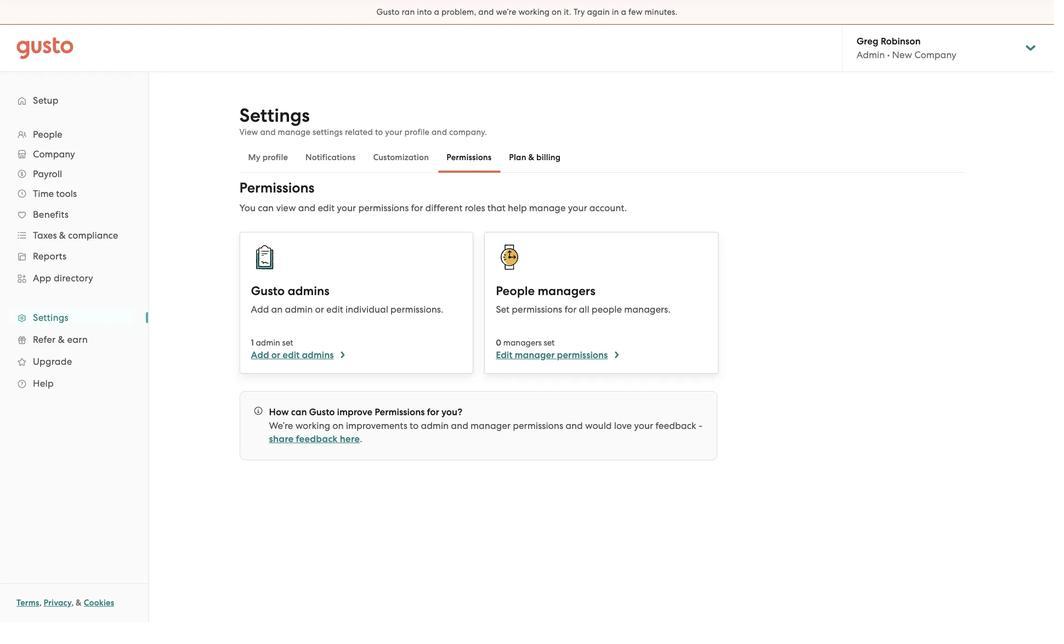 Task type: describe. For each thing, give the bounding box(es) containing it.
0 horizontal spatial permissions
[[240, 179, 315, 196]]

plan & billing
[[509, 153, 561, 162]]

benefits link
[[11, 205, 137, 224]]

terms link
[[16, 598, 39, 608]]

we're
[[496, 7, 517, 17]]

and right view
[[260, 127, 276, 137]]

notifications
[[306, 153, 356, 162]]

people managers set permissions for all people managers.
[[496, 284, 671, 315]]

gusto ran into a problem, and we're working on it. try again in a few minutes.
[[377, 7, 678, 17]]

set
[[496, 304, 510, 315]]

customization button
[[365, 144, 438, 171]]

try
[[574, 7, 585, 17]]

cookies button
[[84, 597, 114, 610]]

payroll button
[[11, 164, 137, 184]]

help link
[[11, 374, 137, 394]]

can for you
[[258, 203, 274, 213]]

edit
[[496, 350, 513, 361]]

list containing people
[[0, 125, 148, 395]]

improvements
[[346, 420, 408, 431]]

refer & earn link
[[11, 330, 137, 350]]

how
[[269, 407, 289, 418]]

time tools button
[[11, 184, 137, 204]]

2 , from the left
[[71, 598, 74, 608]]

or inside gusto admins add an admin or edit individual permissions.
[[315, 304, 324, 315]]

& for compliance
[[59, 230, 66, 241]]

share
[[269, 434, 294, 445]]

into
[[417, 7, 432, 17]]

managers for 0
[[504, 338, 542, 348]]

admins inside 1 admin set add or edit admins
[[302, 350, 334, 361]]

improve
[[337, 407, 373, 418]]

payroll
[[33, 168, 62, 179]]

your inside how can gusto improve permissions for you? we're working on improvements to admin and manager permissions and would love your feedback - share feedback here .
[[635, 420, 654, 431]]

gusto for ran
[[377, 7, 400, 17]]

& left cookies button
[[76, 598, 82, 608]]

tools
[[56, 188, 77, 199]]

plan & billing button
[[501, 144, 570, 171]]

billing
[[537, 153, 561, 162]]

can for how
[[291, 407, 307, 418]]

your down notifications button
[[337, 203, 356, 213]]

we're
[[269, 420, 293, 431]]

greg
[[857, 36, 879, 47]]

related
[[345, 127, 373, 137]]

gusto admins add an admin or edit individual permissions.
[[251, 284, 444, 315]]

manager inside how can gusto improve permissions for you? we're working on improvements to admin and manager permissions and would love your feedback - share feedback here .
[[471, 420, 511, 431]]

home image
[[16, 37, 74, 59]]

upgrade
[[33, 356, 72, 367]]

profile inside settings view and manage settings related to your profile and company.
[[405, 127, 430, 137]]

setup
[[33, 95, 59, 106]]

help
[[33, 378, 54, 389]]

setup link
[[11, 91, 137, 110]]

0 vertical spatial working
[[519, 7, 550, 17]]

and left would
[[566, 420, 583, 431]]

1 , from the left
[[39, 598, 42, 608]]

and down you?
[[451, 420, 469, 431]]

reports
[[33, 251, 67, 262]]

admin
[[857, 49, 886, 60]]

cookies
[[84, 598, 114, 608]]

would
[[586, 420, 612, 431]]

permissions inside how can gusto improve permissions for you? we're working on improvements to admin and manager permissions and would love your feedback - share feedback here .
[[513, 420, 564, 431]]

view
[[240, 127, 258, 137]]

company.
[[450, 127, 487, 137]]

1 admin set add or edit admins
[[251, 338, 334, 361]]

settings view and manage settings related to your profile and company.
[[240, 104, 487, 137]]

problem,
[[442, 7, 477, 17]]

benefits
[[33, 209, 69, 220]]

you can view and edit your permissions for different roles that help manage your account.
[[240, 203, 627, 213]]

minutes.
[[645, 7, 678, 17]]

and left company.
[[432, 127, 447, 137]]

you
[[240, 203, 256, 213]]

edit inside gusto admins add an admin or edit individual permissions.
[[327, 304, 343, 315]]

your inside settings view and manage settings related to your profile and company.
[[385, 127, 403, 137]]

edit inside 1 admin set add or edit admins
[[283, 350, 300, 361]]

taxes & compliance button
[[11, 226, 137, 245]]

here
[[340, 434, 360, 445]]

•
[[888, 49, 891, 60]]

how can gusto improve permissions for you? we're working on improvements to admin and manager permissions and would love your feedback - share feedback here .
[[269, 407, 703, 445]]

settings tabs tab list
[[240, 142, 964, 173]]

directory
[[54, 273, 93, 284]]

my profile
[[248, 153, 288, 162]]

time
[[33, 188, 54, 199]]

individual
[[346, 304, 388, 315]]

people
[[592, 304, 622, 315]]

love
[[615, 420, 632, 431]]

different
[[426, 203, 463, 213]]

help
[[508, 203, 527, 213]]

compliance
[[68, 230, 118, 241]]

all
[[579, 304, 590, 315]]

0 vertical spatial edit
[[318, 203, 335, 213]]

roles
[[465, 203, 486, 213]]

robinson
[[881, 36, 921, 47]]

admins inside gusto admins add an admin or edit individual permissions.
[[288, 284, 330, 299]]

that
[[488, 203, 506, 213]]

admin inside gusto admins add an admin or edit individual permissions.
[[285, 304, 313, 315]]

you?
[[442, 407, 463, 418]]



Task type: vqa. For each thing, say whether or not it's contained in the screenshot.
"or" in the 1 admin set add or edit admins
yes



Task type: locate. For each thing, give the bounding box(es) containing it.
0 horizontal spatial settings
[[33, 312, 69, 323]]

1 vertical spatial settings
[[33, 312, 69, 323]]

, left privacy
[[39, 598, 42, 608]]

1 horizontal spatial to
[[410, 420, 419, 431]]

1 add from the top
[[251, 304, 269, 315]]

managers inside "people managers set permissions for all people managers."
[[538, 284, 596, 299]]

1 vertical spatial feedback
[[296, 434, 338, 445]]

set right 0
[[544, 338, 555, 348]]

terms
[[16, 598, 39, 608]]

view
[[276, 203, 296, 213]]

2 add from the top
[[251, 350, 269, 361]]

0 vertical spatial settings
[[240, 104, 310, 127]]

gusto up share feedback here link
[[309, 407, 335, 418]]

2 vertical spatial admin
[[421, 420, 449, 431]]

app directory link
[[11, 268, 137, 288]]

2 vertical spatial gusto
[[309, 407, 335, 418]]

permissions inside button
[[447, 153, 492, 162]]

add down 1
[[251, 350, 269, 361]]

to inside settings view and manage settings related to your profile and company.
[[375, 127, 383, 137]]

permissions
[[447, 153, 492, 162], [240, 179, 315, 196], [375, 407, 425, 418]]

notifications button
[[297, 144, 365, 171]]

in
[[612, 7, 619, 17]]

1 vertical spatial can
[[291, 407, 307, 418]]

1 horizontal spatial people
[[496, 284, 535, 299]]

managers for people
[[538, 284, 596, 299]]

managers up edit
[[504, 338, 542, 348]]

a
[[434, 7, 440, 17], [622, 7, 627, 17]]

0 managers set edit manager permissions
[[496, 338, 608, 361]]

permissions down company.
[[447, 153, 492, 162]]

feedback left -
[[656, 420, 697, 431]]

1 vertical spatial people
[[496, 284, 535, 299]]

& right taxes
[[59, 230, 66, 241]]

& inside plan & billing button
[[529, 153, 535, 162]]

1 horizontal spatial or
[[315, 304, 324, 315]]

managers inside 0 managers set edit manager permissions
[[504, 338, 542, 348]]

1 vertical spatial profile
[[263, 153, 288, 162]]

0 vertical spatial managers
[[538, 284, 596, 299]]

permissions inside how can gusto improve permissions for you? we're working on improvements to admin and manager permissions and would love your feedback - share feedback here .
[[375, 407, 425, 418]]

0 vertical spatial profile
[[405, 127, 430, 137]]

permissions up improvements on the left bottom of the page
[[375, 407, 425, 418]]

0 horizontal spatial feedback
[[296, 434, 338, 445]]

0 horizontal spatial admin
[[256, 338, 280, 348]]

0 horizontal spatial ,
[[39, 598, 42, 608]]

settings
[[313, 127, 343, 137]]

0 horizontal spatial set
[[282, 338, 293, 348]]

for left all
[[565, 304, 577, 315]]

0 horizontal spatial working
[[296, 420, 330, 431]]

gusto up an
[[251, 284, 285, 299]]

privacy link
[[44, 598, 71, 608]]

1 horizontal spatial profile
[[405, 127, 430, 137]]

0 vertical spatial manager
[[515, 350, 555, 361]]

gusto inside how can gusto improve permissions for you? we're working on improvements to admin and manager permissions and would love your feedback - share feedback here .
[[309, 407, 335, 418]]

can
[[258, 203, 274, 213], [291, 407, 307, 418]]

few
[[629, 7, 643, 17]]

or right an
[[315, 304, 324, 315]]

& inside refer & earn link
[[58, 334, 65, 345]]

and left we're on the left top of page
[[479, 7, 494, 17]]

company up the payroll
[[33, 149, 75, 160]]

on inside how can gusto improve permissions for you? we're working on improvements to admin and manager permissions and would love your feedback - share feedback here .
[[333, 420, 344, 431]]

0 vertical spatial or
[[315, 304, 324, 315]]

0 vertical spatial admin
[[285, 304, 313, 315]]

working inside how can gusto improve permissions for you? we're working on improvements to admin and manager permissions and would love your feedback - share feedback here .
[[296, 420, 330, 431]]

-
[[699, 420, 703, 431]]

taxes & compliance
[[33, 230, 118, 241]]

greg robinson admin • new company
[[857, 36, 957, 60]]

2 horizontal spatial gusto
[[377, 7, 400, 17]]

1 vertical spatial admins
[[302, 350, 334, 361]]

manage right help
[[529, 203, 566, 213]]

edit down an
[[283, 350, 300, 361]]

permissions
[[359, 203, 409, 213], [512, 304, 563, 315], [557, 350, 608, 361], [513, 420, 564, 431]]

2 horizontal spatial permissions
[[447, 153, 492, 162]]

, left cookies button
[[71, 598, 74, 608]]

company inside dropdown button
[[33, 149, 75, 160]]

admin right an
[[285, 304, 313, 315]]

a right into
[[434, 7, 440, 17]]

add inside gusto admins add an admin or edit individual permissions.
[[251, 304, 269, 315]]

people for people managers set permissions for all people managers.
[[496, 284, 535, 299]]

company inside greg robinson admin • new company
[[915, 49, 957, 60]]

0 horizontal spatial gusto
[[251, 284, 285, 299]]

list
[[0, 125, 148, 395]]

2 horizontal spatial admin
[[421, 420, 449, 431]]

1 vertical spatial admin
[[256, 338, 280, 348]]

my
[[248, 153, 261, 162]]

for left different
[[411, 203, 423, 213]]

share feedback here link
[[269, 434, 360, 445]]

1 horizontal spatial feedback
[[656, 420, 697, 431]]

and
[[479, 7, 494, 17], [260, 127, 276, 137], [432, 127, 447, 137], [298, 203, 316, 213], [451, 420, 469, 431], [566, 420, 583, 431]]

ran
[[402, 7, 415, 17]]

taxes
[[33, 230, 57, 241]]

for inside how can gusto improve permissions for you? we're working on improvements to admin and manager permissions and would love your feedback - share feedback here .
[[427, 407, 440, 418]]

can right you
[[258, 203, 274, 213]]

reports link
[[11, 246, 137, 266]]

a right in
[[622, 7, 627, 17]]

1 vertical spatial working
[[296, 420, 330, 431]]

set down an
[[282, 338, 293, 348]]

1 horizontal spatial ,
[[71, 598, 74, 608]]

admin inside how can gusto improve permissions for you? we're working on improvements to admin and manager permissions and would love your feedback - share feedback here .
[[421, 420, 449, 431]]

1 vertical spatial for
[[565, 304, 577, 315]]

time tools
[[33, 188, 77, 199]]

1 horizontal spatial admin
[[285, 304, 313, 315]]

0 vertical spatial company
[[915, 49, 957, 60]]

0 vertical spatial admins
[[288, 284, 330, 299]]

can inside how can gusto improve permissions for you? we're working on improvements to admin and manager permissions and would love your feedback - share feedback here .
[[291, 407, 307, 418]]

new
[[893, 49, 913, 60]]

admin
[[285, 304, 313, 315], [256, 338, 280, 348], [421, 420, 449, 431]]

admin down you?
[[421, 420, 449, 431]]

1 vertical spatial permissions
[[240, 179, 315, 196]]

1 a from the left
[[434, 7, 440, 17]]

manager inside 0 managers set edit manager permissions
[[515, 350, 555, 361]]

0 vertical spatial manage
[[278, 127, 311, 137]]

company button
[[11, 144, 137, 164]]

people button
[[11, 125, 137, 144]]

settings up view
[[240, 104, 310, 127]]

1 vertical spatial managers
[[504, 338, 542, 348]]

on up here
[[333, 420, 344, 431]]

people up company dropdown button
[[33, 129, 62, 140]]

1 horizontal spatial settings
[[240, 104, 310, 127]]

1 horizontal spatial a
[[622, 7, 627, 17]]

1 vertical spatial to
[[410, 420, 419, 431]]

0 vertical spatial to
[[375, 127, 383, 137]]

your up customization button
[[385, 127, 403, 137]]

an
[[271, 304, 283, 315]]

1 horizontal spatial set
[[544, 338, 555, 348]]

1 horizontal spatial for
[[427, 407, 440, 418]]

1 set from the left
[[282, 338, 293, 348]]

0 horizontal spatial manager
[[471, 420, 511, 431]]

can right "how"
[[291, 407, 307, 418]]

settings for settings
[[33, 312, 69, 323]]

people inside people dropdown button
[[33, 129, 62, 140]]

1 horizontal spatial on
[[552, 7, 562, 17]]

on left it.
[[552, 7, 562, 17]]

add
[[251, 304, 269, 315], [251, 350, 269, 361]]

1
[[251, 338, 254, 348]]

manage left the settings
[[278, 127, 311, 137]]

0 horizontal spatial or
[[271, 350, 281, 361]]

or down an
[[271, 350, 281, 361]]

admin right 1
[[256, 338, 280, 348]]

1 vertical spatial manage
[[529, 203, 566, 213]]

company
[[915, 49, 957, 60], [33, 149, 75, 160]]

working
[[519, 7, 550, 17], [296, 420, 330, 431]]

1 horizontal spatial gusto
[[309, 407, 335, 418]]

manager
[[515, 350, 555, 361], [471, 420, 511, 431]]

1 horizontal spatial permissions
[[375, 407, 425, 418]]

again
[[587, 7, 610, 17]]

2 horizontal spatial for
[[565, 304, 577, 315]]

to right related
[[375, 127, 383, 137]]

2 set from the left
[[544, 338, 555, 348]]

company right new
[[915, 49, 957, 60]]

gusto navigation element
[[0, 72, 148, 412]]

0 horizontal spatial a
[[434, 7, 440, 17]]

people for people
[[33, 129, 62, 140]]

0 horizontal spatial to
[[375, 127, 383, 137]]

managers up all
[[538, 284, 596, 299]]

0 vertical spatial for
[[411, 203, 423, 213]]

0 vertical spatial permissions
[[447, 153, 492, 162]]

1 vertical spatial gusto
[[251, 284, 285, 299]]

profile inside button
[[263, 153, 288, 162]]

settings up refer
[[33, 312, 69, 323]]

permissions button
[[438, 144, 501, 171]]

add inside 1 admin set add or edit admins
[[251, 350, 269, 361]]

settings for settings view and manage settings related to your profile and company.
[[240, 104, 310, 127]]

admin inside 1 admin set add or edit admins
[[256, 338, 280, 348]]

people up set
[[496, 284, 535, 299]]

permissions.
[[391, 304, 444, 315]]

gusto inside gusto admins add an admin or edit individual permissions.
[[251, 284, 285, 299]]

0 horizontal spatial manage
[[278, 127, 311, 137]]

0 horizontal spatial company
[[33, 149, 75, 160]]

plan
[[509, 153, 527, 162]]

to inside how can gusto improve permissions for you? we're working on improvements to admin and manager permissions and would love your feedback - share feedback here .
[[410, 420, 419, 431]]

account.
[[590, 203, 627, 213]]

to right improvements on the left bottom of the page
[[410, 420, 419, 431]]

edit left individual
[[327, 304, 343, 315]]

your
[[385, 127, 403, 137], [337, 203, 356, 213], [568, 203, 588, 213], [635, 420, 654, 431]]

&
[[529, 153, 535, 162], [59, 230, 66, 241], [58, 334, 65, 345], [76, 598, 82, 608]]

settings inside settings view and manage settings related to your profile and company.
[[240, 104, 310, 127]]

or
[[315, 304, 324, 315], [271, 350, 281, 361]]

settings
[[240, 104, 310, 127], [33, 312, 69, 323]]

0 horizontal spatial profile
[[263, 153, 288, 162]]

settings link
[[11, 308, 137, 328]]

gusto for admins
[[251, 284, 285, 299]]

0 vertical spatial on
[[552, 7, 562, 17]]

1 vertical spatial on
[[333, 420, 344, 431]]

0 horizontal spatial on
[[333, 420, 344, 431]]

feedback left here
[[296, 434, 338, 445]]

set inside 1 admin set add or edit admins
[[282, 338, 293, 348]]

& inside taxes & compliance dropdown button
[[59, 230, 66, 241]]

0 vertical spatial can
[[258, 203, 274, 213]]

app
[[33, 273, 51, 284]]

& for earn
[[58, 334, 65, 345]]

my profile button
[[240, 144, 297, 171]]

earn
[[67, 334, 88, 345]]

2 vertical spatial for
[[427, 407, 440, 418]]

refer & earn
[[33, 334, 88, 345]]

your left the account.
[[568, 203, 588, 213]]

1 horizontal spatial manager
[[515, 350, 555, 361]]

managers.
[[625, 304, 671, 315]]

2 vertical spatial permissions
[[375, 407, 425, 418]]

or inside 1 admin set add or edit admins
[[271, 350, 281, 361]]

& right plan
[[529, 153, 535, 162]]

1 horizontal spatial manage
[[529, 203, 566, 213]]

0 vertical spatial gusto
[[377, 7, 400, 17]]

1 vertical spatial edit
[[327, 304, 343, 315]]

manage inside settings view and manage settings related to your profile and company.
[[278, 127, 311, 137]]

privacy
[[44, 598, 71, 608]]

customization
[[373, 153, 429, 162]]

2 a from the left
[[622, 7, 627, 17]]

0 horizontal spatial people
[[33, 129, 62, 140]]

and right view on the top left of page
[[298, 203, 316, 213]]

for inside "people managers set permissions for all people managers."
[[565, 304, 577, 315]]

upgrade link
[[11, 352, 137, 372]]

refer
[[33, 334, 56, 345]]

1 horizontal spatial working
[[519, 7, 550, 17]]

add left an
[[251, 304, 269, 315]]

2 vertical spatial edit
[[283, 350, 300, 361]]

0 horizontal spatial can
[[258, 203, 274, 213]]

for left you?
[[427, 407, 440, 418]]

1 vertical spatial company
[[33, 149, 75, 160]]

0
[[496, 338, 502, 348]]

profile up customization button
[[405, 127, 430, 137]]

it.
[[564, 7, 572, 17]]

0 horizontal spatial for
[[411, 203, 423, 213]]

profile right my
[[263, 153, 288, 162]]

set for managers
[[544, 338, 555, 348]]

people inside "people managers set permissions for all people managers."
[[496, 284, 535, 299]]

permissions up view on the top left of page
[[240, 179, 315, 196]]

1 vertical spatial manager
[[471, 420, 511, 431]]

1 vertical spatial or
[[271, 350, 281, 361]]

0 vertical spatial people
[[33, 129, 62, 140]]

working right we're on the left top of page
[[519, 7, 550, 17]]

1 vertical spatial add
[[251, 350, 269, 361]]

profile
[[405, 127, 430, 137], [263, 153, 288, 162]]

settings inside list
[[33, 312, 69, 323]]

1 horizontal spatial can
[[291, 407, 307, 418]]

terms , privacy , & cookies
[[16, 598, 114, 608]]

gusto left ran
[[377, 7, 400, 17]]

edit right view on the top left of page
[[318, 203, 335, 213]]

set for admins
[[282, 338, 293, 348]]

0 vertical spatial feedback
[[656, 420, 697, 431]]

your right love
[[635, 420, 654, 431]]

0 vertical spatial add
[[251, 304, 269, 315]]

permissions inside "people managers set permissions for all people managers."
[[512, 304, 563, 315]]

& left earn
[[58, 334, 65, 345]]

1 horizontal spatial company
[[915, 49, 957, 60]]

working up share feedback here link
[[296, 420, 330, 431]]

,
[[39, 598, 42, 608], [71, 598, 74, 608]]

set inside 0 managers set edit manager permissions
[[544, 338, 555, 348]]

.
[[360, 434, 362, 445]]

& for billing
[[529, 153, 535, 162]]

edit
[[318, 203, 335, 213], [327, 304, 343, 315], [283, 350, 300, 361]]

permissions inside 0 managers set edit manager permissions
[[557, 350, 608, 361]]

people
[[33, 129, 62, 140], [496, 284, 535, 299]]



